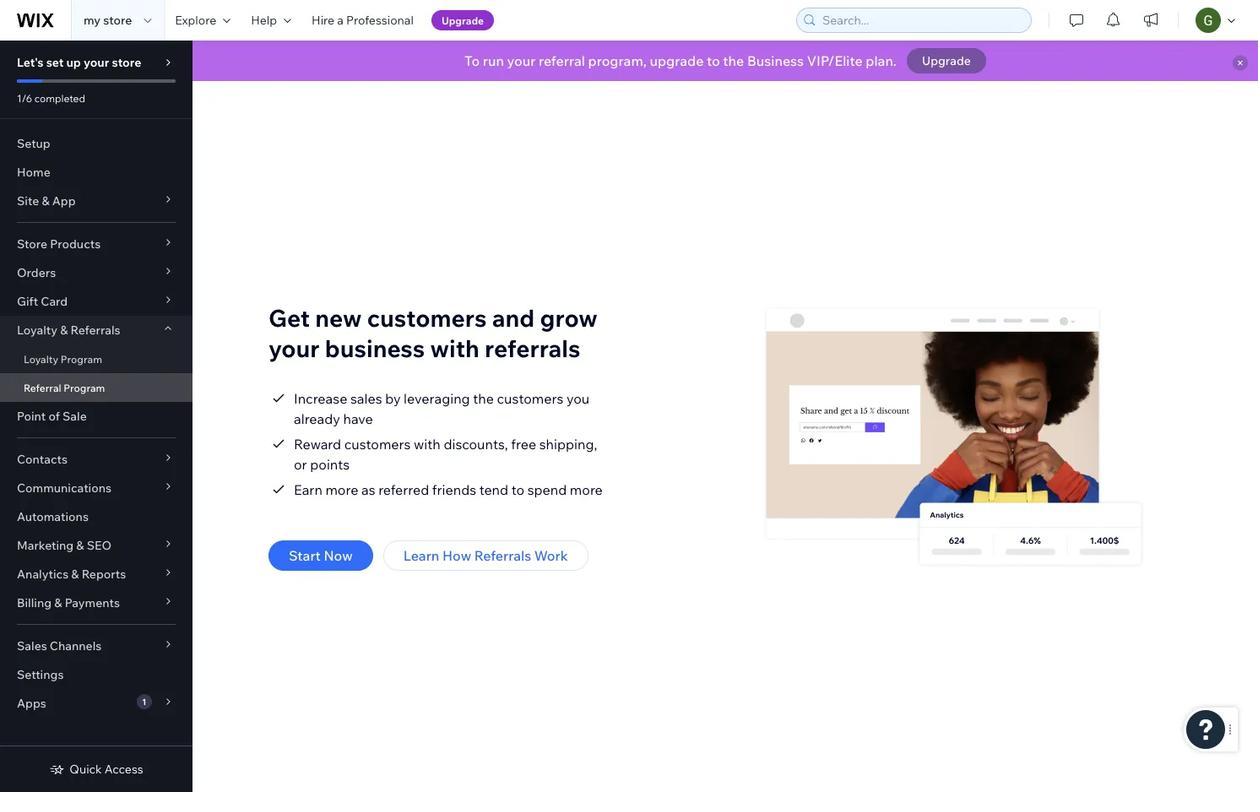 Task type: locate. For each thing, give the bounding box(es) containing it.
1 vertical spatial store
[[112, 55, 141, 70]]

customers
[[367, 303, 487, 332], [497, 390, 564, 407], [344, 436, 411, 453]]

0 horizontal spatial upgrade button
[[432, 10, 494, 30]]

home link
[[0, 158, 193, 187]]

referrals right how
[[474, 547, 532, 564]]

0 horizontal spatial more
[[326, 481, 358, 498]]

upgrade
[[442, 14, 484, 27], [922, 53, 971, 68]]

1 vertical spatial upgrade
[[922, 53, 971, 68]]

contacts
[[17, 452, 68, 467]]

1 horizontal spatial your
[[269, 333, 320, 363]]

or
[[294, 456, 307, 473]]

upgrade button up to
[[432, 10, 494, 30]]

analytics & reports
[[17, 567, 126, 582]]

1 vertical spatial referrals
[[474, 547, 532, 564]]

with
[[430, 333, 480, 363], [414, 436, 441, 453]]

referral program link
[[0, 373, 193, 402]]

1
[[142, 696, 146, 707]]

earn
[[294, 481, 323, 498]]

store products
[[17, 237, 101, 251]]

point of sale link
[[0, 402, 193, 431]]

to inside increase sales by leveraging the customers you already have reward customers with discounts, free shipping, or points earn more as referred friends tend to spend more
[[512, 481, 525, 498]]

loyalty program link
[[0, 345, 193, 373]]

1 vertical spatial loyalty
[[24, 353, 58, 365]]

0 horizontal spatial to
[[512, 481, 525, 498]]

site & app
[[17, 193, 76, 208]]

& for site
[[42, 193, 50, 208]]

0 vertical spatial loyalty
[[17, 323, 57, 337]]

tend
[[479, 481, 509, 498]]

help
[[251, 13, 277, 27]]

1 vertical spatial upgrade button
[[907, 48, 986, 73]]

referrals down gift card dropdown button
[[71, 323, 120, 337]]

loyalty down gift card at left top
[[17, 323, 57, 337]]

1 vertical spatial the
[[473, 390, 494, 407]]

learn
[[404, 547, 439, 564]]

now
[[324, 547, 353, 564]]

loyalty
[[17, 323, 57, 337], [24, 353, 58, 365]]

& for billing
[[54, 595, 62, 610]]

the up discounts,
[[473, 390, 494, 407]]

0 horizontal spatial your
[[84, 55, 109, 70]]

sales channels
[[17, 639, 102, 653]]

quick
[[70, 762, 102, 777]]

store products button
[[0, 230, 193, 258]]

1 horizontal spatial upgrade
[[922, 53, 971, 68]]

your inside sidebar 'element'
[[84, 55, 109, 70]]

free
[[511, 436, 536, 453]]

& inside "dropdown button"
[[42, 193, 50, 208]]

get
[[269, 303, 310, 332]]

1 horizontal spatial referrals
[[474, 547, 532, 564]]

your right up
[[84, 55, 109, 70]]

with down 'leveraging'
[[414, 436, 441, 453]]

0 vertical spatial program
[[61, 353, 102, 365]]

to right upgrade at the top of page
[[707, 52, 720, 69]]

loyalty inside dropdown button
[[17, 323, 57, 337]]

upgrade down search... field
[[922, 53, 971, 68]]

customers up free
[[497, 390, 564, 407]]

to
[[707, 52, 720, 69], [512, 481, 525, 498]]

referrals
[[71, 323, 120, 337], [474, 547, 532, 564]]

business
[[747, 52, 804, 69]]

reward
[[294, 436, 341, 453]]

& left seo
[[76, 538, 84, 553]]

your right the run
[[507, 52, 536, 69]]

hire
[[312, 13, 335, 27]]

card
[[41, 294, 68, 309]]

your inside alert
[[507, 52, 536, 69]]

loyalty up referral
[[24, 353, 58, 365]]

learn how referrals work link
[[383, 541, 589, 571]]

store down my store
[[112, 55, 141, 70]]

points
[[310, 456, 350, 473]]

already
[[294, 411, 340, 427]]

referrals for &
[[71, 323, 120, 337]]

with inside get new customers and grow your business with referrals
[[430, 333, 480, 363]]

start now button
[[269, 541, 373, 571]]

0 vertical spatial with
[[430, 333, 480, 363]]

0 horizontal spatial referrals
[[71, 323, 120, 337]]

0 vertical spatial the
[[723, 52, 744, 69]]

sidebar element
[[0, 41, 193, 792]]

leveraging
[[404, 390, 470, 407]]

store right my on the left
[[103, 13, 132, 27]]

more right spend
[[570, 481, 603, 498]]

sales
[[17, 639, 47, 653]]

& for analytics
[[71, 567, 79, 582]]

program down loyalty & referrals
[[61, 353, 102, 365]]

customers up business
[[367, 303, 487, 332]]

1 horizontal spatial to
[[707, 52, 720, 69]]

automations link
[[0, 503, 193, 531]]

more
[[326, 481, 358, 498], [570, 481, 603, 498]]

upgrade up to
[[442, 14, 484, 27]]

1 horizontal spatial the
[[723, 52, 744, 69]]

1/6
[[17, 92, 32, 104]]

1 vertical spatial program
[[64, 381, 105, 394]]

hire a professional link
[[302, 0, 424, 41]]

program for referral program
[[64, 381, 105, 394]]

communications button
[[0, 474, 193, 503]]

payments
[[65, 595, 120, 610]]

plan.
[[866, 52, 897, 69]]

increase sales by leveraging the customers you already have reward customers with discounts, free shipping, or points earn more as referred friends tend to spend more
[[294, 390, 603, 498]]

& inside 'popup button'
[[71, 567, 79, 582]]

point of sale
[[17, 409, 87, 424]]

let's
[[17, 55, 44, 70]]

0 vertical spatial referrals
[[71, 323, 120, 337]]

spend
[[528, 481, 567, 498]]

upgrade button
[[432, 10, 494, 30], [907, 48, 986, 73]]

1 more from the left
[[326, 481, 358, 498]]

store inside sidebar 'element'
[[112, 55, 141, 70]]

new
[[315, 303, 362, 332]]

0 vertical spatial upgrade button
[[432, 10, 494, 30]]

more left as
[[326, 481, 358, 498]]

setup link
[[0, 129, 193, 158]]

to right tend
[[512, 481, 525, 498]]

channels
[[50, 639, 102, 653]]

gift card button
[[0, 287, 193, 316]]

your inside get new customers and grow your business with referrals
[[269, 333, 320, 363]]

a
[[337, 13, 344, 27]]

set
[[46, 55, 64, 70]]

have
[[343, 411, 373, 427]]

0 vertical spatial customers
[[367, 303, 487, 332]]

with up 'leveraging'
[[430, 333, 480, 363]]

products
[[50, 237, 101, 251]]

2 horizontal spatial your
[[507, 52, 536, 69]]

1 horizontal spatial upgrade button
[[907, 48, 986, 73]]

customers down have
[[344, 436, 411, 453]]

&
[[42, 193, 50, 208], [60, 323, 68, 337], [76, 538, 84, 553], [71, 567, 79, 582], [54, 595, 62, 610]]

seo
[[87, 538, 112, 553]]

your down get
[[269, 333, 320, 363]]

as
[[361, 481, 375, 498]]

program,
[[588, 52, 647, 69]]

analytics & reports button
[[0, 560, 193, 589]]

& right billing
[[54, 595, 62, 610]]

upgrade button down search... field
[[907, 48, 986, 73]]

0 horizontal spatial the
[[473, 390, 494, 407]]

marketing & seo button
[[0, 531, 193, 560]]

2 more from the left
[[570, 481, 603, 498]]

1 horizontal spatial more
[[570, 481, 603, 498]]

0 horizontal spatial upgrade
[[442, 14, 484, 27]]

the left business
[[723, 52, 744, 69]]

1 vertical spatial to
[[512, 481, 525, 498]]

1 vertical spatial with
[[414, 436, 441, 453]]

increase
[[294, 390, 347, 407]]

help button
[[241, 0, 302, 41]]

referral program
[[24, 381, 105, 394]]

program up sale
[[64, 381, 105, 394]]

referrals inside dropdown button
[[71, 323, 120, 337]]

loyalty & referrals button
[[0, 316, 193, 345]]

& right site
[[42, 193, 50, 208]]

& left 'reports'
[[71, 567, 79, 582]]

customers inside get new customers and grow your business with referrals
[[367, 303, 487, 332]]

by
[[385, 390, 401, 407]]

0 vertical spatial to
[[707, 52, 720, 69]]

& up loyalty program
[[60, 323, 68, 337]]

to run your referral program, upgrade to the business vip/elite plan. alert
[[193, 41, 1259, 81]]



Task type: describe. For each thing, give the bounding box(es) containing it.
communications
[[17, 481, 112, 495]]

2 vertical spatial customers
[[344, 436, 411, 453]]

run
[[483, 52, 504, 69]]

referral
[[24, 381, 61, 394]]

start now
[[289, 547, 353, 564]]

referrals
[[485, 333, 581, 363]]

of
[[49, 409, 60, 424]]

loyalty program
[[24, 353, 102, 365]]

the inside alert
[[723, 52, 744, 69]]

marketing & seo
[[17, 538, 112, 553]]

business
[[325, 333, 425, 363]]

up
[[66, 55, 81, 70]]

the inside increase sales by leveraging the customers you already have reward customers with discounts, free shipping, or points earn more as referred friends tend to spend more
[[473, 390, 494, 407]]

get new customers and grow your business with referrals
[[269, 303, 598, 363]]

& for loyalty
[[60, 323, 68, 337]]

point
[[17, 409, 46, 424]]

upgrade
[[650, 52, 704, 69]]

contacts button
[[0, 445, 193, 474]]

quick access button
[[49, 762, 143, 777]]

let's set up your store
[[17, 55, 141, 70]]

learn how referrals work
[[404, 547, 568, 564]]

access
[[105, 762, 143, 777]]

marketing
[[17, 538, 74, 553]]

sale
[[63, 409, 87, 424]]

gift
[[17, 294, 38, 309]]

and
[[492, 303, 535, 332]]

loyalty & referrals
[[17, 323, 120, 337]]

analytics
[[17, 567, 69, 582]]

sales channels button
[[0, 632, 193, 661]]

to run your referral program, upgrade to the business vip/elite plan.
[[465, 52, 897, 69]]

1 vertical spatial customers
[[497, 390, 564, 407]]

hire a professional
[[312, 13, 414, 27]]

my store
[[84, 13, 132, 27]]

0 vertical spatial store
[[103, 13, 132, 27]]

start
[[289, 547, 321, 564]]

referrals for how
[[474, 547, 532, 564]]

upgrade button inside alert
[[907, 48, 986, 73]]

site & app button
[[0, 187, 193, 215]]

referred
[[379, 481, 429, 498]]

to
[[465, 52, 480, 69]]

billing
[[17, 595, 52, 610]]

explore
[[175, 13, 216, 27]]

automations
[[17, 509, 89, 524]]

apps
[[17, 696, 46, 711]]

my
[[84, 13, 101, 27]]

settings
[[17, 667, 64, 682]]

store
[[17, 237, 47, 251]]

with inside increase sales by leveraging the customers you already have reward customers with discounts, free shipping, or points earn more as referred friends tend to spend more
[[414, 436, 441, 453]]

app
[[52, 193, 76, 208]]

setup
[[17, 136, 50, 151]]

loyalty for loyalty & referrals
[[17, 323, 57, 337]]

Search... field
[[818, 8, 1026, 32]]

loyalty for loyalty program
[[24, 353, 58, 365]]

professional
[[346, 13, 414, 27]]

& for marketing
[[76, 538, 84, 553]]

discounts,
[[444, 436, 508, 453]]

to inside alert
[[707, 52, 720, 69]]

upgrade inside alert
[[922, 53, 971, 68]]

orders button
[[0, 258, 193, 287]]

billing & payments
[[17, 595, 120, 610]]

1/6 completed
[[17, 92, 85, 104]]

billing & payments button
[[0, 589, 193, 617]]

0 vertical spatial upgrade
[[442, 14, 484, 27]]

home
[[17, 165, 50, 179]]

friends
[[432, 481, 476, 498]]

vip/elite
[[807, 52, 863, 69]]

how
[[443, 547, 471, 564]]

shipping,
[[540, 436, 598, 453]]

grow
[[540, 303, 598, 332]]

work
[[535, 547, 568, 564]]

gift card
[[17, 294, 68, 309]]

sales
[[350, 390, 382, 407]]

reports
[[82, 567, 126, 582]]

orders
[[17, 265, 56, 280]]

program for loyalty program
[[61, 353, 102, 365]]

referral
[[539, 52, 585, 69]]



Task type: vqa. For each thing, say whether or not it's contained in the screenshot.
VIP/Elite
yes



